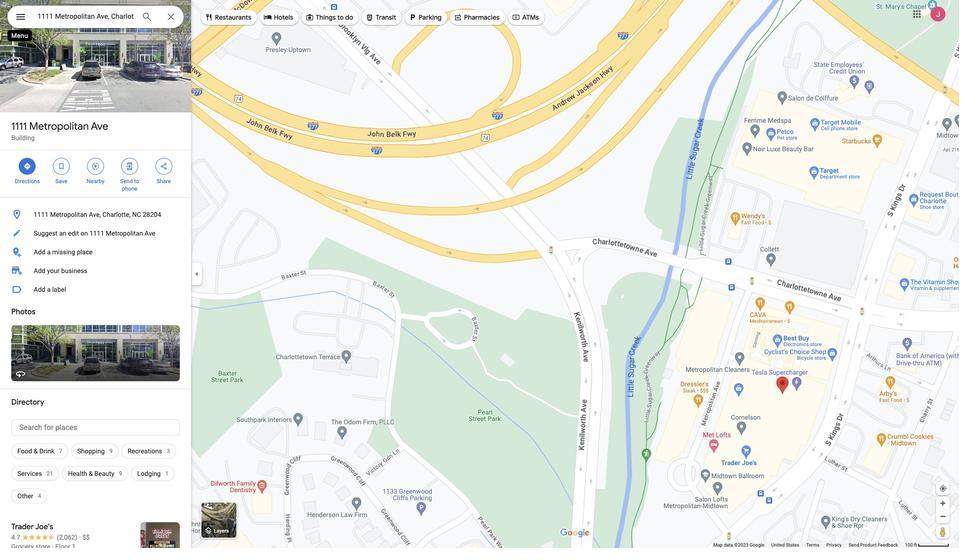 Task type: locate. For each thing, give the bounding box(es) containing it.
1 horizontal spatial &
[[89, 470, 93, 477]]

recreations
[[128, 447, 162, 455]]

price: moderate image
[[82, 534, 90, 541]]

footer inside "google maps" element
[[714, 542, 906, 548]]

lodging 1
[[137, 470, 169, 477]]

metropolitan for ave
[[29, 120, 89, 133]]

add left "your" at the left of page
[[34, 267, 45, 275]]

on
[[81, 230, 88, 237]]

a left 'label' on the left bottom of page
[[47, 286, 51, 293]]

9
[[109, 448, 113, 455], [119, 470, 122, 477]]

3 add from the top
[[34, 286, 45, 293]]

1111 up building
[[11, 120, 27, 133]]

add left 'label' on the left bottom of page
[[34, 286, 45, 293]]

1 horizontal spatial ave
[[145, 230, 155, 237]]

trader
[[11, 522, 34, 532]]

drink
[[39, 447, 54, 455]]

4
[[38, 493, 41, 500]]


[[160, 161, 168, 172]]

add
[[34, 248, 45, 256], [34, 267, 45, 275], [34, 286, 45, 293]]

add a label button
[[0, 280, 191, 299]]

7
[[59, 448, 62, 455]]

0 horizontal spatial &
[[34, 447, 38, 455]]

add your business
[[34, 267, 87, 275]]

a left missing
[[47, 248, 51, 256]]

a
[[47, 248, 51, 256], [47, 286, 51, 293]]

footer containing map data ©2023 google
[[714, 542, 906, 548]]

None field
[[37, 11, 134, 22]]

1 horizontal spatial to
[[338, 13, 344, 22]]

0 vertical spatial to
[[338, 13, 344, 22]]

1
[[166, 470, 169, 477]]

0 horizontal spatial send
[[120, 178, 133, 185]]

google maps element
[[0, 0, 960, 548]]

footer
[[714, 542, 906, 548]]

collapse side panel image
[[192, 269, 202, 279]]

add a missing place
[[34, 248, 93, 256]]

1 horizontal spatial 1111
[[34, 211, 48, 218]]

send left product
[[849, 543, 860, 548]]

0 horizontal spatial 9
[[109, 448, 113, 455]]

©2023
[[735, 543, 749, 548]]

actions for 1111 metropolitan ave region
[[0, 150, 191, 197]]

None text field
[[11, 419, 180, 436]]

0 vertical spatial 9
[[109, 448, 113, 455]]

shopping 9
[[77, 447, 113, 455]]

& for beauty
[[89, 470, 93, 477]]

services
[[17, 470, 42, 477]]

1 vertical spatial ave
[[145, 230, 155, 237]]

a for missing
[[47, 248, 51, 256]]

1 vertical spatial 1111
[[34, 211, 48, 218]]

ave inside 1111 metropolitan ave building
[[91, 120, 108, 133]]

add for add a label
[[34, 286, 45, 293]]

to up phone
[[134, 178, 139, 185]]

transit
[[376, 13, 396, 22]]

100 ft button
[[906, 543, 950, 548]]

2 horizontal spatial 1111
[[90, 230, 104, 237]]

metropolitan up edit
[[50, 211, 87, 218]]

states
[[786, 543, 800, 548]]

directions
[[15, 178, 40, 185]]

1111 inside button
[[34, 211, 48, 218]]

metropolitan inside button
[[50, 211, 87, 218]]

services 21
[[17, 470, 53, 477]]

1111 metropolitan ave, charlotte, nc 28204
[[34, 211, 161, 218]]

map data ©2023 google
[[714, 543, 765, 548]]

suggest an edit on 1111 metropolitan ave
[[34, 230, 155, 237]]

· $$
[[79, 534, 90, 541]]

$$
[[82, 534, 90, 541]]

1 a from the top
[[47, 248, 51, 256]]

privacy button
[[827, 542, 842, 548]]

health & beauty 9
[[68, 470, 122, 477]]

2 vertical spatial add
[[34, 286, 45, 293]]

other
[[17, 492, 33, 500]]

·
[[79, 534, 81, 541]]


[[91, 161, 100, 172]]

1 vertical spatial add
[[34, 267, 45, 275]]

photos
[[11, 307, 35, 317]]

united
[[772, 543, 785, 548]]

21
[[47, 470, 53, 477]]


[[366, 12, 374, 22]]

1 vertical spatial a
[[47, 286, 51, 293]]

1111 for ave,
[[34, 211, 48, 218]]

metropolitan
[[29, 120, 89, 133], [50, 211, 87, 218], [106, 230, 143, 237]]

1 vertical spatial send
[[849, 543, 860, 548]]

metropolitan inside 1111 metropolitan ave building
[[29, 120, 89, 133]]

layers
[[214, 528, 229, 534]]

send for send product feedback
[[849, 543, 860, 548]]

0 vertical spatial &
[[34, 447, 38, 455]]

0 vertical spatial metropolitan
[[29, 120, 89, 133]]

ave down 28204
[[145, 230, 155, 237]]

2 add from the top
[[34, 267, 45, 275]]

1 horizontal spatial 9
[[119, 470, 122, 477]]

2 vertical spatial 1111
[[90, 230, 104, 237]]

0 horizontal spatial to
[[134, 178, 139, 185]]

send product feedback button
[[849, 542, 898, 548]]

& right health
[[89, 470, 93, 477]]

0 vertical spatial send
[[120, 178, 133, 185]]

restaurants
[[215, 13, 251, 22]]

map
[[714, 543, 723, 548]]

to left do
[[338, 13, 344, 22]]

missing
[[52, 248, 75, 256]]

pharmacies
[[464, 13, 500, 22]]

send product feedback
[[849, 543, 898, 548]]

add inside add a missing place button
[[34, 248, 45, 256]]

1111 up suggest
[[34, 211, 48, 218]]

place
[[77, 248, 93, 256]]

to inside  things to do
[[338, 13, 344, 22]]

9 inside "shopping 9"
[[109, 448, 113, 455]]

2 vertical spatial metropolitan
[[106, 230, 143, 237]]

1 vertical spatial metropolitan
[[50, 211, 87, 218]]

add down suggest
[[34, 248, 45, 256]]

terms button
[[807, 542, 820, 548]]

parking
[[419, 13, 442, 22]]

9 right shopping
[[109, 448, 113, 455]]

none text field inside 1111 metropolitan ave main content
[[11, 419, 180, 436]]

recreations 3
[[128, 447, 170, 455]]

ave up 
[[91, 120, 108, 133]]


[[306, 12, 314, 22]]

1111
[[11, 120, 27, 133], [34, 211, 48, 218], [90, 230, 104, 237]]

1 add from the top
[[34, 248, 45, 256]]

product
[[861, 543, 877, 548]]

0 vertical spatial 1111
[[11, 120, 27, 133]]

& right food
[[34, 447, 38, 455]]

1111 inside 1111 metropolitan ave building
[[11, 120, 27, 133]]

1111 metropolitan ave main content
[[0, 0, 191, 548]]

2 a from the top
[[47, 286, 51, 293]]

send up phone
[[120, 178, 133, 185]]

send inside button
[[849, 543, 860, 548]]

0 vertical spatial add
[[34, 248, 45, 256]]

9 right beauty
[[119, 470, 122, 477]]

1 vertical spatial &
[[89, 470, 93, 477]]

ave
[[91, 120, 108, 133], [145, 230, 155, 237]]

trader joe's
[[11, 522, 53, 532]]

1 vertical spatial 9
[[119, 470, 122, 477]]

send inside send to phone
[[120, 178, 133, 185]]

send
[[120, 178, 133, 185], [849, 543, 860, 548]]

metropolitan down the charlotte,
[[106, 230, 143, 237]]

1111 right on
[[90, 230, 104, 237]]


[[125, 161, 134, 172]]

 parking
[[409, 12, 442, 22]]

4.7 stars 2,062 reviews image
[[11, 533, 77, 542]]

1 horizontal spatial send
[[849, 543, 860, 548]]

a for label
[[47, 286, 51, 293]]

&
[[34, 447, 38, 455], [89, 470, 93, 477]]

metropolitan up building
[[29, 120, 89, 133]]

lodging
[[137, 470, 161, 477]]

edit
[[68, 230, 79, 237]]

0 vertical spatial a
[[47, 248, 51, 256]]

1 vertical spatial to
[[134, 178, 139, 185]]

0 horizontal spatial 1111
[[11, 120, 27, 133]]

0 horizontal spatial ave
[[91, 120, 108, 133]]

add inside add a label button
[[34, 286, 45, 293]]

google
[[750, 543, 765, 548]]

0 vertical spatial ave
[[91, 120, 108, 133]]


[[264, 12, 272, 22]]

an
[[59, 230, 66, 237]]



Task type: vqa. For each thing, say whether or not it's contained in the screenshot.
Add your business link
yes



Task type: describe. For each thing, give the bounding box(es) containing it.
1111 inside "button"
[[90, 230, 104, 237]]

 transit
[[366, 12, 396, 22]]

9 inside health & beauty 9
[[119, 470, 122, 477]]

28204
[[143, 211, 161, 218]]

business
[[61, 267, 87, 275]]

charlotte,
[[103, 211, 131, 218]]

hotels
[[274, 13, 293, 22]]

(2,062)
[[57, 534, 77, 541]]

& for drink
[[34, 447, 38, 455]]


[[205, 12, 213, 22]]

joe's
[[35, 522, 53, 532]]

suggest an edit on 1111 metropolitan ave button
[[0, 224, 191, 243]]

shopping
[[77, 447, 105, 455]]


[[512, 12, 521, 22]]

add for add a missing place
[[34, 248, 45, 256]]

privacy
[[827, 543, 842, 548]]


[[57, 161, 66, 172]]

metropolitan for ave,
[[50, 211, 87, 218]]

 button
[[7, 6, 34, 30]]

phone
[[122, 186, 137, 192]]

united states
[[772, 543, 800, 548]]

100 ft
[[906, 543, 918, 548]]

zoom out image
[[940, 513, 947, 520]]

 hotels
[[264, 12, 293, 22]]

google account: james peterson  
(james.peterson1902@gmail.com) image
[[931, 6, 946, 21]]

label
[[52, 286, 66, 293]]

add a label
[[34, 286, 66, 293]]

nearby
[[87, 178, 104, 185]]


[[454, 12, 462, 22]]


[[23, 161, 32, 172]]

feedback
[[878, 543, 898, 548]]

1111 for ave
[[11, 120, 27, 133]]

metropolitan inside "button"
[[106, 230, 143, 237]]

ft
[[915, 543, 918, 548]]

 restaurants
[[205, 12, 251, 22]]

send for send to phone
[[120, 178, 133, 185]]

 things to do
[[306, 12, 353, 22]]

add a missing place button
[[0, 243, 191, 261]]

do
[[345, 13, 353, 22]]

things
[[316, 13, 336, 22]]

 atms
[[512, 12, 539, 22]]

save
[[55, 178, 67, 185]]

1111 metropolitan ave building
[[11, 120, 108, 142]]

add for add your business
[[34, 267, 45, 275]]

100
[[906, 543, 913, 548]]

food & drink 7
[[17, 447, 62, 455]]

share
[[157, 178, 171, 185]]

1111 metropolitan ave, charlotte, nc 28204 button
[[0, 205, 191, 224]]

atms
[[522, 13, 539, 22]]

show your location image
[[940, 485, 948, 493]]

1111 Metropolitan Ave, Charlotte, NC 28204 field
[[7, 6, 184, 28]]

add your business link
[[0, 261, 191, 280]]

health
[[68, 470, 87, 477]]

terms
[[807, 543, 820, 548]]

none field inside 1111 metropolitan ave, charlotte, nc 28204 field
[[37, 11, 134, 22]]

zoom in image
[[940, 500, 947, 507]]

to inside send to phone
[[134, 178, 139, 185]]

 pharmacies
[[454, 12, 500, 22]]

nc
[[132, 211, 141, 218]]

united states button
[[772, 542, 800, 548]]

your
[[47, 267, 60, 275]]

directory
[[11, 398, 44, 407]]

3
[[167, 448, 170, 455]]

food
[[17, 447, 32, 455]]

data
[[724, 543, 734, 548]]

4.7
[[11, 534, 20, 541]]

 search field
[[7, 6, 184, 30]]

building
[[11, 134, 35, 142]]

ave inside "button"
[[145, 230, 155, 237]]


[[15, 10, 26, 23]]

send to phone
[[120, 178, 139, 192]]

show street view coverage image
[[937, 525, 950, 539]]

other 4
[[17, 492, 41, 500]]



